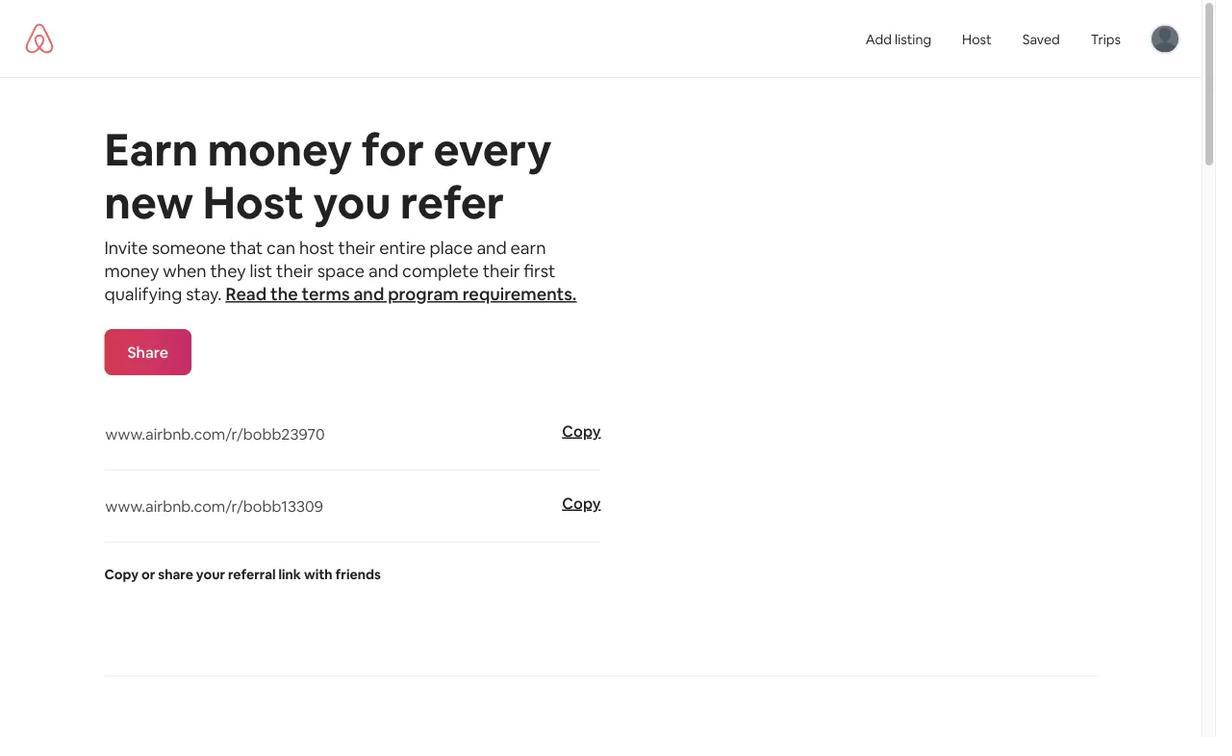 Task type: locate. For each thing, give the bounding box(es) containing it.
program
[[388, 283, 459, 306]]

for
[[362, 121, 424, 179]]

host
[[299, 237, 335, 259]]

someone
[[152, 237, 226, 259]]

place
[[430, 237, 473, 259]]

2 copy button from the top
[[562, 493, 601, 513]]

link
[[279, 566, 301, 583]]

can
[[267, 237, 295, 259]]

and inside button
[[354, 283, 384, 306]]

that
[[230, 237, 263, 259]]

and down the 'space'
[[354, 283, 384, 306]]

and up read the terms and program requirements.
[[369, 260, 399, 282]]

1 vertical spatial copy
[[562, 493, 601, 513]]

0 vertical spatial money
[[208, 121, 352, 179]]

qualifying
[[104, 283, 182, 306]]

share
[[128, 342, 168, 362]]

money inside the earn money for every new host you refer
[[208, 121, 352, 179]]

their up the requirements.
[[483, 260, 520, 282]]

copy button
[[562, 421, 601, 441], [562, 493, 601, 513]]

2 vertical spatial and
[[354, 283, 384, 306]]

add listing link
[[851, 0, 947, 77]]

money inside invite someone that can host their entire place and earn money when they list their space and complete their first qualifying stay.
[[104, 260, 159, 282]]

with
[[304, 566, 333, 583]]

you
[[313, 174, 391, 231]]

host
[[962, 30, 992, 48], [203, 174, 304, 231]]

1 vertical spatial and
[[369, 260, 399, 282]]

1 vertical spatial money
[[104, 260, 159, 282]]

None text field
[[95, 412, 525, 456], [95, 484, 525, 528], [95, 412, 525, 456], [95, 484, 525, 528]]

0 horizontal spatial money
[[104, 260, 159, 282]]

friends
[[335, 566, 381, 583]]

or
[[142, 566, 155, 583]]

their up the 'space'
[[338, 237, 376, 259]]

and left the earn
[[477, 237, 507, 259]]

host right "listing"
[[962, 30, 992, 48]]

2 vertical spatial copy
[[104, 566, 139, 583]]

invite
[[104, 237, 148, 259]]

1 horizontal spatial money
[[208, 121, 352, 179]]

0 horizontal spatial host
[[203, 174, 304, 231]]

and
[[477, 237, 507, 259], [369, 260, 399, 282], [354, 283, 384, 306]]

their
[[338, 237, 376, 259], [276, 260, 313, 282], [483, 260, 520, 282]]

complete
[[402, 260, 479, 282]]

copy
[[562, 421, 601, 441], [562, 493, 601, 513], [104, 566, 139, 583]]

first
[[524, 260, 556, 282]]

your
[[196, 566, 225, 583]]

referral
[[228, 566, 276, 583]]

list
[[250, 260, 272, 282]]

earn
[[511, 237, 546, 259]]

invite someone that can host their entire place and earn money when they list their space and complete their first qualifying stay.
[[104, 237, 556, 306]]

their up "the"
[[276, 260, 313, 282]]

share button
[[104, 329, 192, 375]]

1 horizontal spatial host
[[962, 30, 992, 48]]

host up 'that'
[[203, 174, 304, 231]]

host inside dropdown button
[[962, 30, 992, 48]]

saved link
[[1007, 0, 1076, 77]]

1 vertical spatial host
[[203, 174, 304, 231]]

0 vertical spatial copy button
[[562, 421, 601, 441]]

money
[[208, 121, 352, 179], [104, 260, 159, 282]]

1 vertical spatial copy button
[[562, 493, 601, 513]]

0 vertical spatial host
[[962, 30, 992, 48]]

terms
[[302, 283, 350, 306]]

add
[[866, 30, 892, 48]]



Task type: describe. For each thing, give the bounding box(es) containing it.
every
[[434, 121, 552, 179]]

host inside the earn money for every new host you refer
[[203, 174, 304, 231]]

share
[[158, 566, 193, 583]]

new
[[104, 174, 194, 231]]

0 vertical spatial and
[[477, 237, 507, 259]]

2 horizontal spatial their
[[483, 260, 520, 282]]

when
[[163, 260, 206, 282]]

refer
[[400, 174, 504, 231]]

read
[[226, 283, 267, 306]]

host button
[[947, 0, 1007, 77]]

1 horizontal spatial their
[[338, 237, 376, 259]]

read the terms and program requirements. button
[[226, 283, 577, 306]]

saved
[[1023, 30, 1060, 48]]

trips
[[1091, 30, 1121, 48]]

earn money for every new host you refer
[[104, 121, 552, 231]]

requirements.
[[463, 283, 577, 306]]

space
[[317, 260, 365, 282]]

stay.
[[186, 283, 222, 306]]

listing
[[895, 30, 932, 48]]

0 vertical spatial copy
[[562, 421, 601, 441]]

1 copy button from the top
[[562, 421, 601, 441]]

add listing
[[866, 30, 932, 48]]

0 horizontal spatial their
[[276, 260, 313, 282]]

read the terms and program requirements.
[[226, 283, 577, 306]]

copy or share your referral link with friends
[[104, 566, 381, 583]]

trips link
[[1076, 0, 1137, 77]]

bob's account image
[[1152, 25, 1179, 52]]

they
[[210, 260, 246, 282]]

the
[[270, 283, 298, 306]]

entire
[[379, 237, 426, 259]]

earn
[[104, 121, 198, 179]]



Task type: vqa. For each thing, say whether or not it's contained in the screenshot.
ENTIRE
yes



